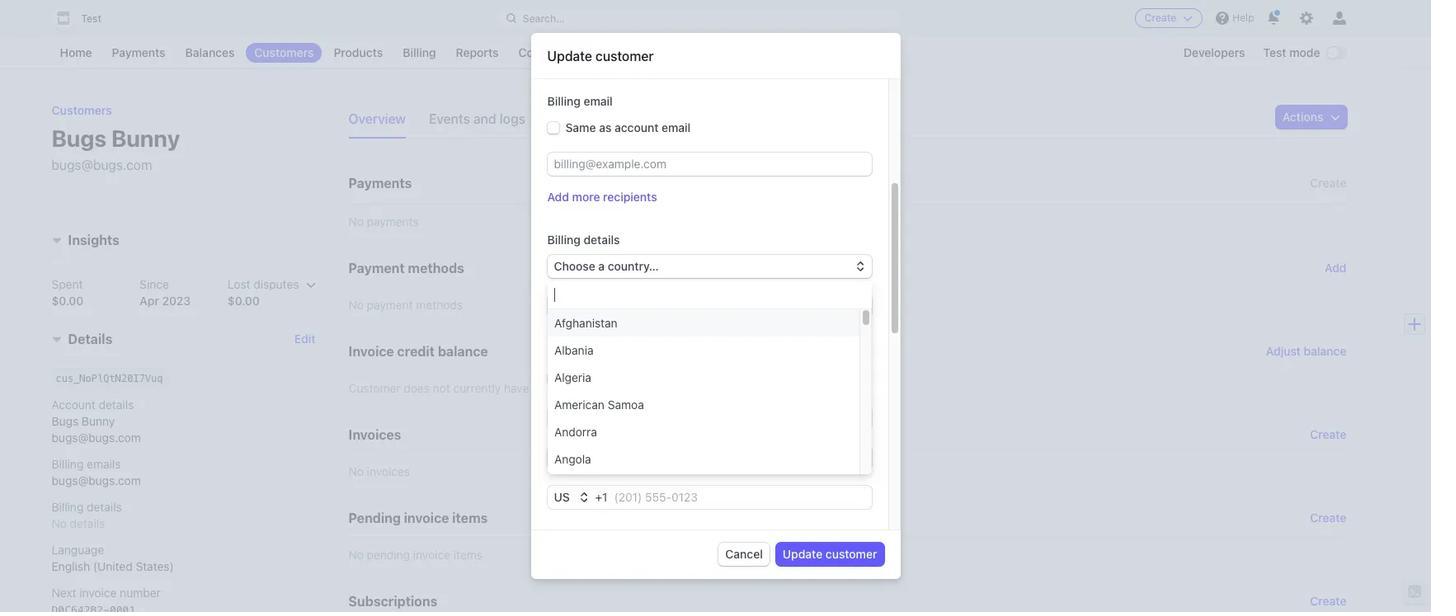 Task type: locate. For each thing, give the bounding box(es) containing it.
+ 1 up afghanistan in the bottom of the page
[[595, 299, 608, 313]]

billing left emails
[[52, 457, 84, 471]]

0 horizontal spatial customers
[[52, 103, 112, 117]]

events and logs
[[429, 111, 526, 126]]

create link
[[1310, 427, 1347, 443]]

update
[[547, 49, 592, 64], [783, 547, 823, 561]]

0 vertical spatial payments
[[112, 45, 165, 59]]

tab list containing overview
[[349, 106, 549, 139]]

test inside test button
[[81, 12, 102, 25]]

bugs bunny bugs@bugs.com
[[52, 125, 180, 172]]

0 vertical spatial a
[[598, 259, 605, 273]]

create for pending invoice items
[[1310, 511, 1347, 525]]

apr
[[140, 294, 159, 308]]

2 1 from the top
[[602, 490, 608, 504]]

None field
[[548, 281, 872, 309]]

2 bugs from the top
[[52, 415, 78, 429]]

0 vertical spatial bugs@bugs.com
[[52, 158, 152, 172]]

billing details
[[547, 233, 620, 247]]

reports
[[456, 45, 499, 59]]

test for test mode
[[1264, 45, 1287, 59]]

2 same from the top
[[566, 371, 596, 385]]

add inside button
[[547, 190, 569, 204]]

credit
[[397, 344, 435, 359]]

1 horizontal spatial update customer
[[783, 547, 877, 561]]

payments link
[[104, 43, 174, 63]]

more
[[584, 45, 612, 59]]

2 balance from the left
[[1304, 344, 1347, 358]]

no for payments
[[349, 215, 364, 229]]

payments right home
[[112, 45, 165, 59]]

1 vertical spatial bugs@bugs.com
[[52, 431, 141, 445]]

methods
[[408, 261, 464, 276], [416, 298, 463, 312]]

details
[[584, 233, 620, 247], [599, 345, 635, 359], [650, 371, 687, 385], [99, 398, 134, 412], [87, 500, 122, 514], [70, 517, 105, 531]]

balances link
[[177, 43, 243, 63]]

1 up afghanistan in the bottom of the page
[[602, 299, 608, 313]]

0 vertical spatial same
[[566, 120, 596, 134]]

invoices
[[367, 464, 410, 479]]

a right choose
[[598, 259, 605, 273]]

details for account details bugs bunny bugs@bugs.com
[[99, 398, 134, 412]]

invoice for items
[[404, 511, 449, 526]]

email right account
[[662, 120, 691, 134]]

no left payments
[[349, 215, 364, 229]]

billing inside billing link
[[403, 45, 436, 59]]

invoice down 'pending invoice items'
[[413, 548, 451, 562]]

$0.00
[[52, 294, 84, 308], [228, 294, 260, 308]]

billing inside billing emails bugs@bugs.com
[[52, 457, 84, 471]]

email
[[584, 94, 613, 108], [662, 120, 691, 134]]

update inside update customer button
[[783, 547, 823, 561]]

customer inside update customer button
[[826, 547, 877, 561]]

bugs@bugs.com inside bugs bunny bugs@bugs.com
[[52, 158, 152, 172]]

test for test
[[81, 12, 102, 25]]

bugs inside account details bugs bunny bugs@bugs.com
[[52, 415, 78, 429]]

billing
[[403, 45, 436, 59], [547, 94, 581, 108], [547, 233, 581, 247], [52, 457, 84, 471], [52, 500, 84, 514]]

create
[[1145, 12, 1177, 24], [1310, 176, 1347, 190], [1310, 427, 1347, 441], [1310, 511, 1347, 525], [1310, 594, 1347, 608]]

account
[[615, 120, 659, 134]]

1 horizontal spatial email
[[662, 120, 691, 134]]

invoice down (united
[[79, 586, 117, 600]]

billing details no details
[[52, 500, 122, 531]]

bugs@bugs.com down emails
[[52, 474, 141, 488]]

bunny
[[111, 125, 180, 152], [82, 415, 115, 429]]

anguilla
[[554, 479, 597, 493]]

pending
[[367, 548, 410, 562]]

no left pending
[[349, 548, 364, 562]]

1 bugs from the top
[[52, 125, 107, 152]]

1 vertical spatial update customer
[[783, 547, 877, 561]]

1 vertical spatial customer
[[826, 547, 877, 561]]

test up home
[[81, 12, 102, 25]]

no for payment methods
[[349, 298, 364, 312]]

0 vertical spatial update customer
[[547, 49, 654, 64]]

insights
[[68, 233, 119, 248]]

1 vertical spatial +
[[595, 490, 602, 504]]

1 vertical spatial add
[[1325, 261, 1347, 275]]

+ up afghanistan in the bottom of the page
[[595, 299, 602, 313]]

1 as from the top
[[599, 120, 612, 134]]

2 + from the top
[[595, 490, 602, 504]]

as
[[599, 120, 612, 134], [599, 371, 612, 385]]

no
[[349, 215, 364, 229], [349, 298, 364, 312], [349, 464, 364, 479], [52, 517, 67, 531], [349, 548, 364, 562]]

customers up bugs bunny bugs@bugs.com
[[52, 103, 112, 117]]

create button for payments
[[1310, 172, 1347, 195]]

payment
[[367, 298, 413, 312]]

balance
[[438, 344, 488, 359], [1304, 344, 1347, 358]]

billing inside billing details no details
[[52, 500, 84, 514]]

same for same as account email
[[566, 120, 596, 134]]

balance right adjust
[[1304, 344, 1347, 358]]

billing for billing emails bugs@bugs.com
[[52, 457, 84, 471]]

same up american
[[566, 371, 596, 385]]

0 horizontal spatial a
[[532, 381, 539, 395]]

customer
[[596, 49, 654, 64], [826, 547, 877, 561]]

0 horizontal spatial customers link
[[52, 103, 112, 117]]

0 vertical spatial test
[[81, 12, 102, 25]]

1 + from the top
[[595, 299, 602, 313]]

1 vertical spatial bunny
[[82, 415, 115, 429]]

bugs@bugs.com up emails
[[52, 431, 141, 445]]

svg image
[[1330, 112, 1340, 122]]

spent
[[52, 278, 83, 292]]

billing up "language" at left
[[52, 500, 84, 514]]

methods down payment methods
[[416, 298, 463, 312]]

methods up no payment methods
[[408, 261, 464, 276]]

1 horizontal spatial customers link
[[246, 43, 322, 63]]

details up choose a country…
[[584, 233, 620, 247]]

payments up no payments at the top of the page
[[349, 176, 412, 191]]

edit button
[[294, 331, 316, 348]]

bugs
[[52, 125, 107, 152], [52, 415, 78, 429]]

1 bugs@bugs.com from the top
[[52, 158, 152, 172]]

1 vertical spatial + 1
[[595, 490, 608, 504]]

1
[[602, 299, 608, 313], [602, 490, 608, 504]]

+ down andorra
[[595, 490, 602, 504]]

customers link left products link
[[246, 43, 322, 63]]

cancel button
[[719, 543, 770, 566]]

balance up customer does not currently have a balance.
[[438, 344, 488, 359]]

billing for billing
[[403, 45, 436, 59]]

balances
[[185, 45, 235, 59]]

test left mode
[[1264, 45, 1287, 59]]

more button
[[576, 43, 637, 63]]

same
[[566, 120, 596, 134], [566, 371, 596, 385]]

no payments
[[349, 215, 419, 229]]

bugs inside bugs bunny bugs@bugs.com
[[52, 125, 107, 152]]

as left billing
[[599, 371, 612, 385]]

0 vertical spatial customers
[[254, 45, 314, 59]]

no left payment
[[349, 298, 364, 312]]

$0.00 down spent
[[52, 294, 84, 308]]

a right have
[[532, 381, 539, 395]]

0 horizontal spatial balance
[[438, 344, 488, 359]]

1 horizontal spatial balance
[[1304, 344, 1347, 358]]

billing left reports
[[403, 45, 436, 59]]

items down 'pending invoice items'
[[454, 548, 483, 562]]

a
[[598, 259, 605, 273], [532, 381, 539, 395]]

not
[[433, 381, 450, 395]]

0 vertical spatial invoice
[[404, 511, 449, 526]]

1 horizontal spatial customers
[[254, 45, 314, 59]]

states)
[[136, 560, 174, 574]]

1 horizontal spatial a
[[598, 259, 605, 273]]

0 vertical spatial bugs
[[52, 125, 107, 152]]

0 vertical spatial as
[[599, 120, 612, 134]]

billing up choose
[[547, 233, 581, 247]]

as left account
[[599, 120, 612, 134]]

spent $0.00
[[52, 278, 84, 308]]

1 vertical spatial invoice
[[413, 548, 451, 562]]

update right cancel
[[783, 547, 823, 561]]

adjust balance
[[1266, 344, 1347, 358]]

details up "language" at left
[[70, 517, 105, 531]]

1 vertical spatial update
[[783, 547, 823, 561]]

no left invoices
[[349, 464, 364, 479]]

details down cus_noplqtn20i7vuq on the bottom
[[99, 398, 134, 412]]

actions button
[[1276, 106, 1347, 129]]

1 vertical spatial same
[[566, 371, 596, 385]]

payment methods
[[349, 261, 464, 276]]

currently
[[453, 381, 501, 395]]

0 vertical spatial add
[[547, 190, 569, 204]]

a inside dropdown button
[[598, 259, 605, 273]]

customers left the "products"
[[254, 45, 314, 59]]

shipping
[[547, 345, 596, 359]]

1 vertical spatial bugs
[[52, 415, 78, 429]]

+ 1
[[595, 299, 608, 313], [595, 490, 608, 504]]

details inside account details bugs bunny bugs@bugs.com
[[99, 398, 134, 412]]

1 vertical spatial items
[[454, 548, 483, 562]]

products
[[334, 45, 383, 59]]

$0.00 down lost
[[228, 294, 260, 308]]

country…
[[608, 259, 659, 273]]

0 vertical spatial 1
[[602, 299, 608, 313]]

1 horizontal spatial update
[[783, 547, 823, 561]]

update customer
[[547, 49, 654, 64], [783, 547, 877, 561]]

2 vertical spatial bugs@bugs.com
[[52, 474, 141, 488]]

1 vertical spatial methods
[[416, 298, 463, 312]]

1 horizontal spatial add
[[1325, 261, 1347, 275]]

list box
[[548, 309, 860, 612]]

no up "language" at left
[[52, 517, 67, 531]]

1 vertical spatial as
[[599, 371, 612, 385]]

+ 1 down andorra
[[595, 490, 608, 504]]

customers link up bugs bunny bugs@bugs.com
[[52, 103, 112, 117]]

home
[[60, 45, 92, 59]]

pending
[[349, 511, 401, 526]]

search…
[[523, 12, 565, 24]]

2 vertical spatial invoice
[[79, 586, 117, 600]]

bugs@bugs.com for billing
[[52, 474, 141, 488]]

customers for the bottommost customers link
[[52, 103, 112, 117]]

no payment methods
[[349, 298, 463, 312]]

english
[[52, 560, 90, 574]]

notifications image
[[1268, 12, 1281, 25]]

actions
[[1283, 110, 1324, 124]]

1 right 'anguilla'
[[602, 490, 608, 504]]

no pending invoice items
[[349, 548, 483, 562]]

balance inside "button"
[[1304, 344, 1347, 358]]

0 vertical spatial + 1
[[595, 299, 608, 313]]

bunny inside bugs bunny bugs@bugs.com
[[111, 125, 180, 152]]

1 same from the top
[[566, 120, 596, 134]]

customers inside customers link
[[254, 45, 314, 59]]

0 horizontal spatial update customer
[[547, 49, 654, 64]]

no for pending invoice items
[[349, 548, 364, 562]]

billing email
[[547, 94, 613, 108]]

subscriptions
[[349, 594, 437, 609]]

0 horizontal spatial test
[[81, 12, 102, 25]]

Search… search field
[[497, 8, 902, 28]]

0 horizontal spatial add
[[547, 190, 569, 204]]

0 vertical spatial bunny
[[111, 125, 180, 152]]

0 vertical spatial +
[[595, 299, 602, 313]]

add
[[547, 190, 569, 204], [1325, 261, 1347, 275]]

0 vertical spatial customer
[[596, 49, 654, 64]]

bugs@bugs.com up insights dropdown button at top left
[[52, 158, 152, 172]]

invoice
[[404, 511, 449, 526], [413, 548, 451, 562], [79, 586, 117, 600]]

invoice credit balance
[[349, 344, 488, 359]]

same down billing email
[[566, 120, 596, 134]]

reports link
[[448, 43, 507, 63]]

0 horizontal spatial $0.00
[[52, 294, 84, 308]]

2 + 1 from the top
[[595, 490, 608, 504]]

update down the search…
[[547, 49, 592, 64]]

american samoa
[[554, 398, 644, 412]]

1 vertical spatial 1
[[602, 490, 608, 504]]

details up same as billing details
[[599, 345, 635, 359]]

create button for pending invoice items
[[1310, 510, 1347, 526]]

create for payments
[[1310, 176, 1347, 190]]

1 vertical spatial payments
[[349, 176, 412, 191]]

1 horizontal spatial customer
[[826, 547, 877, 561]]

2023
[[162, 294, 191, 308]]

0 vertical spatial update
[[547, 49, 592, 64]]

email up same as account email
[[584, 94, 613, 108]]

test
[[81, 12, 102, 25], [1264, 45, 1287, 59]]

1 horizontal spatial test
[[1264, 45, 1287, 59]]

invoice up no pending invoice items in the left bottom of the page
[[404, 511, 449, 526]]

1 vertical spatial customers
[[52, 103, 112, 117]]

0 horizontal spatial payments
[[112, 45, 165, 59]]

tab list
[[349, 106, 549, 139]]

details down billing emails bugs@bugs.com
[[87, 500, 122, 514]]

2 as from the top
[[599, 371, 612, 385]]

1 vertical spatial email
[[662, 120, 691, 134]]

1 vertical spatial test
[[1264, 45, 1287, 59]]

3 bugs@bugs.com from the top
[[52, 474, 141, 488]]

items up no pending invoice items in the left bottom of the page
[[452, 511, 488, 526]]

+
[[595, 299, 602, 313], [595, 490, 602, 504]]

0 vertical spatial email
[[584, 94, 613, 108]]

1 horizontal spatial $0.00
[[228, 294, 260, 308]]

billing down connect link
[[547, 94, 581, 108]]

as for billing
[[599, 371, 612, 385]]

None text field
[[555, 154, 865, 174]]

customer
[[349, 381, 401, 395]]

customers link
[[246, 43, 322, 63], [52, 103, 112, 117]]



Task type: describe. For each thing, give the bounding box(es) containing it.
bugs@bugs.com for bugs
[[52, 158, 152, 172]]

lost
[[228, 278, 250, 292]]

add for add
[[1325, 261, 1347, 275]]

have
[[504, 381, 529, 395]]

mode
[[1290, 45, 1320, 59]]

0 horizontal spatial update
[[547, 49, 592, 64]]

afghanistan
[[554, 316, 618, 330]]

cus_noplqtn20i7vuq button
[[56, 370, 163, 387]]

bunny inside account details bugs bunny bugs@bugs.com
[[82, 415, 115, 429]]

invoice
[[349, 344, 394, 359]]

1 1 from the top
[[602, 299, 608, 313]]

0 vertical spatial customers link
[[246, 43, 322, 63]]

2 bugs@bugs.com from the top
[[52, 431, 141, 445]]

0 horizontal spatial email
[[584, 94, 613, 108]]

as for account
[[599, 120, 612, 134]]

billing
[[615, 371, 647, 385]]

home link
[[52, 43, 100, 63]]

cus_noplqtn20i7vuq
[[56, 373, 163, 385]]

and
[[474, 111, 496, 126]]

products link
[[325, 43, 391, 63]]

choose a country… button
[[547, 255, 872, 278]]

customer does not currently have a balance.
[[349, 381, 587, 395]]

test button
[[52, 7, 118, 30]]

payments inside payments link
[[112, 45, 165, 59]]

1 balance from the left
[[438, 344, 488, 359]]

account details bugs bunny bugs@bugs.com
[[52, 398, 141, 445]]

disputes
[[254, 278, 299, 292]]

since
[[140, 278, 169, 292]]

details right billing
[[650, 371, 687, 385]]

same as account email
[[566, 120, 691, 134]]

cancel
[[726, 547, 763, 561]]

1 vertical spatial a
[[532, 381, 539, 395]]

list box containing afghanistan
[[548, 309, 860, 612]]

developers
[[1184, 45, 1245, 59]]

create button for subscriptions
[[1310, 593, 1347, 610]]

same for same as billing details
[[566, 371, 596, 385]]

0 vertical spatial items
[[452, 511, 488, 526]]

invoice for number
[[79, 586, 117, 600]]

shipping details
[[547, 345, 635, 359]]

language english (united states)
[[52, 543, 174, 574]]

test mode
[[1264, 45, 1320, 59]]

details button
[[45, 323, 112, 349]]

events and logs button
[[429, 106, 535, 139]]

insights button
[[45, 224, 119, 250]]

billing for billing email
[[547, 94, 581, 108]]

no for invoices
[[349, 464, 364, 479]]

samoa
[[608, 398, 644, 412]]

no inside billing details no details
[[52, 517, 67, 531]]

logs
[[500, 111, 526, 126]]

next invoice number
[[52, 586, 161, 600]]

0 vertical spatial methods
[[408, 261, 464, 276]]

add more recipients button
[[547, 189, 657, 205]]

edit
[[294, 332, 316, 346]]

lost disputes
[[228, 278, 299, 292]]

update customer inside button
[[783, 547, 877, 561]]

add for add more recipients
[[547, 190, 569, 204]]

details for billing details no details
[[87, 500, 122, 514]]

same as billing details
[[566, 371, 687, 385]]

american
[[554, 398, 605, 412]]

account
[[52, 398, 96, 412]]

more
[[572, 190, 600, 204]]

billing emails bugs@bugs.com
[[52, 457, 141, 488]]

algeria
[[554, 370, 592, 384]]

add button
[[1325, 260, 1347, 276]]

balance.
[[542, 381, 587, 395]]

since apr 2023
[[140, 278, 191, 308]]

(united
[[93, 560, 133, 574]]

details for billing details
[[584, 233, 620, 247]]

add more recipients
[[547, 190, 657, 204]]

developers link
[[1176, 43, 1254, 63]]

billing for billing details no details
[[52, 500, 84, 514]]

1 + 1 from the top
[[595, 299, 608, 313]]

billing for billing details
[[547, 233, 581, 247]]

payment
[[349, 261, 405, 276]]

pending invoice items
[[349, 511, 488, 526]]

create for subscriptions
[[1310, 594, 1347, 608]]

connect
[[519, 45, 565, 59]]

andorra
[[554, 425, 597, 439]]

1 horizontal spatial payments
[[349, 176, 412, 191]]

billing link
[[395, 43, 444, 63]]

2 $0.00 from the left
[[228, 294, 260, 308]]

0 horizontal spatial customer
[[596, 49, 654, 64]]

emails
[[87, 457, 121, 471]]

overview
[[349, 111, 406, 126]]

number
[[120, 586, 161, 600]]

invoices
[[349, 427, 401, 442]]

details for shipping details
[[599, 345, 635, 359]]

events
[[429, 111, 470, 126]]

connect link
[[510, 43, 573, 63]]

1 vertical spatial customers link
[[52, 103, 112, 117]]

payments
[[367, 215, 419, 229]]

albania
[[554, 343, 594, 357]]

next
[[52, 586, 76, 600]]

overview button
[[349, 106, 416, 139]]

choose
[[554, 259, 595, 273]]

(201) 555-0123 telephone field
[[608, 486, 872, 509]]

customers for top customers link
[[254, 45, 314, 59]]

no invoices
[[349, 464, 410, 479]]

1 $0.00 from the left
[[52, 294, 84, 308]]

details
[[68, 332, 112, 347]]

recipients
[[603, 190, 657, 204]]



Task type: vqa. For each thing, say whether or not it's contained in the screenshot.
Same related to Same as billing details
yes



